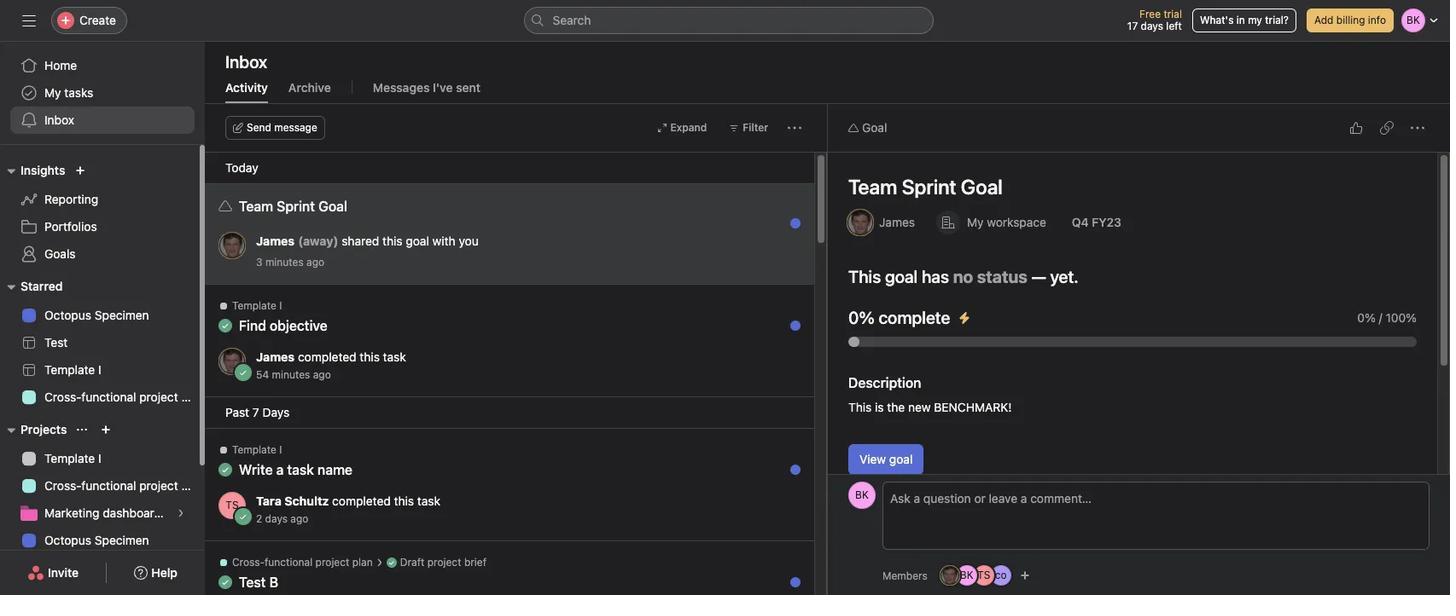 Task type: describe. For each thing, give the bounding box(es) containing it.
search list box
[[524, 7, 934, 34]]

projects button
[[0, 420, 67, 441]]

fy23
[[1092, 215, 1122, 230]]

i inside starred "element"
[[98, 363, 101, 377]]

(away)
[[298, 234, 338, 248]]

q4
[[1072, 215, 1089, 230]]

octopus specimen link inside projects element
[[10, 528, 195, 555]]

template i inside starred "element"
[[44, 363, 101, 377]]

past 7 days
[[225, 406, 290, 420]]

marketing dashboards
[[44, 506, 168, 521]]

ja down today
[[227, 239, 238, 252]]

17
[[1128, 20, 1138, 32]]

minutes inside james (away) shared this goal with you 3 minutes ago
[[265, 256, 304, 269]]

template i up find objective
[[232, 300, 282, 313]]

team sprint goal link
[[849, 175, 1003, 199]]

0 likes. click to like this task image
[[1350, 121, 1364, 135]]

template up find objective
[[232, 300, 277, 313]]

i up the a at the bottom
[[279, 444, 282, 457]]

insights
[[20, 163, 65, 178]]

messages
[[373, 80, 430, 95]]

ts button
[[219, 493, 246, 520]]

insights button
[[0, 161, 65, 181]]

2 vertical spatial plan
[[352, 557, 373, 570]]

my workspace button
[[929, 207, 1054, 238]]

status
[[977, 267, 1028, 287]]

2 james link from the top
[[256, 350, 295, 365]]

starred button
[[0, 277, 63, 297]]

the
[[887, 400, 905, 415]]

a
[[276, 463, 284, 478]]

team for team sprint goal
[[239, 199, 273, 214]]

template inside starred "element"
[[44, 363, 95, 377]]

filter
[[743, 121, 768, 134]]

ago inside james (away) shared this goal with you 3 minutes ago
[[307, 256, 325, 269]]

messages i've sent link
[[373, 80, 481, 103]]

add
[[1315, 14, 1334, 26]]

template i up the write
[[232, 444, 282, 457]]

cross-functional project plan for 2nd cross-functional project plan link from the bottom
[[44, 390, 205, 405]]

0%
[[1358, 311, 1376, 325]]

write
[[239, 463, 273, 478]]

test b
[[239, 576, 278, 591]]

2 template i link from the top
[[10, 446, 195, 473]]

project up see details, marketing dashboards icon
[[139, 479, 178, 494]]

expand
[[671, 121, 707, 134]]

task inside james completed this task 54 minutes ago
[[383, 350, 406, 365]]

info
[[1369, 14, 1387, 26]]

goal for view goal
[[890, 453, 913, 467]]

show options, current sort, top image
[[77, 425, 87, 435]]

octopus specimen for octopus specimen "link" inside the projects element
[[44, 534, 149, 548]]

insights element
[[0, 155, 205, 272]]

0% / 100%
[[1358, 311, 1417, 325]]

archive
[[289, 80, 331, 95]]

1 james link from the top
[[256, 234, 295, 248]]

54
[[256, 369, 269, 382]]

octopus for octopus specimen "link" inside the starred "element"
[[44, 308, 91, 323]]

view goal button
[[849, 445, 924, 476]]

project down the tara schultz completed this task 2 days ago
[[316, 557, 350, 570]]

2 vertical spatial functional
[[265, 557, 313, 570]]

free trial 17 days left
[[1128, 8, 1183, 32]]

dashboards
[[103, 506, 168, 521]]

sent
[[456, 80, 481, 95]]

task name
[[287, 463, 353, 478]]

what's
[[1200, 14, 1234, 26]]

bk button
[[849, 482, 876, 510]]

you
[[459, 234, 479, 248]]

trial?
[[1266, 14, 1289, 26]]

marketing dashboards link
[[10, 500, 195, 528]]

has
[[922, 267, 950, 287]]

archive notification image
[[782, 204, 796, 218]]

q4 fy23
[[1072, 215, 1122, 230]]

invite button
[[16, 558, 90, 589]]

projects element
[[0, 415, 205, 586]]

messages i've sent
[[373, 80, 481, 95]]

reporting
[[44, 192, 98, 207]]

new
[[909, 400, 931, 415]]

100%
[[1386, 311, 1417, 325]]

my
[[1248, 14, 1263, 26]]

/
[[1380, 311, 1383, 325]]

members
[[883, 570, 928, 583]]

ja right archive notification icon
[[855, 216, 866, 229]]

functional for 2nd cross-functional project plan link from the bottom
[[81, 390, 136, 405]]

minutes inside james completed this task 54 minutes ago
[[272, 369, 310, 382]]

home
[[44, 58, 77, 73]]

projects
[[20, 423, 67, 437]]

ago inside james completed this task 54 minutes ago
[[313, 369, 331, 382]]

octopus specimen for octopus specimen "link" inside the starred "element"
[[44, 308, 149, 323]]

ts inside the team sprint goal 'dialog'
[[978, 570, 991, 582]]

plan for 2nd cross-functional project plan link from the bottom
[[181, 390, 205, 405]]

no
[[954, 267, 974, 287]]

sprint goal
[[277, 199, 347, 214]]

ago inside the tara schultz completed this task 2 days ago
[[291, 513, 309, 526]]

starred
[[20, 279, 63, 294]]

archive link
[[289, 80, 331, 103]]

—
[[1032, 267, 1047, 287]]

specimen for octopus specimen "link" inside the projects element
[[95, 534, 149, 548]]

task inside the tara schultz completed this task 2 days ago
[[417, 494, 441, 509]]

cross-functional project plan for cross-functional project plan link in projects element
[[44, 479, 205, 494]]

co
[[995, 570, 1007, 582]]

activity link
[[225, 80, 268, 103]]

plan for cross-functional project plan link in projects element
[[181, 479, 205, 494]]

2 vertical spatial cross-functional project plan
[[232, 557, 373, 570]]

3
[[256, 256, 263, 269]]

cross-functional project plan link inside projects element
[[10, 473, 205, 500]]

brief
[[464, 557, 487, 570]]

test
[[44, 336, 68, 350]]

expand button
[[649, 116, 715, 140]]

test link
[[10, 330, 195, 357]]

i inside projects element
[[98, 452, 101, 466]]

tara schultz link
[[256, 494, 329, 509]]

view goal
[[860, 453, 913, 467]]

1 vertical spatial goal
[[961, 175, 1003, 199]]

starred element
[[0, 272, 205, 415]]

trial
[[1164, 8, 1183, 20]]

tara
[[256, 494, 282, 509]]

hide sidebar image
[[22, 14, 36, 27]]

is
[[875, 400, 884, 415]]

my for my workspace
[[967, 215, 984, 230]]

james (away) shared this goal with you 3 minutes ago
[[256, 234, 479, 269]]

team for team sprint goal
[[849, 175, 898, 199]]

draft project brief
[[400, 557, 487, 570]]

team sprint goal
[[849, 175, 1003, 199]]



Task type: locate. For each thing, give the bounding box(es) containing it.
0 vertical spatial octopus specimen link
[[10, 302, 195, 330]]

sprint
[[902, 175, 957, 199]]

0 horizontal spatial days
[[265, 513, 288, 526]]

1 vertical spatial bk
[[960, 570, 974, 582]]

i up find objective
[[279, 300, 282, 313]]

james
[[879, 215, 915, 230], [256, 234, 295, 248], [256, 350, 295, 365]]

1 ja button from the top
[[219, 232, 246, 260]]

filter button
[[722, 116, 776, 140]]

1 vertical spatial specimen
[[95, 534, 149, 548]]

this inside james (away) shared this goal with you 3 minutes ago
[[383, 234, 403, 248]]

0 vertical spatial my
[[44, 85, 61, 100]]

send message button
[[225, 116, 325, 140]]

plan inside projects element
[[181, 479, 205, 494]]

1 vertical spatial ts
[[978, 570, 991, 582]]

1 vertical spatial octopus
[[44, 534, 91, 548]]

james link up 54
[[256, 350, 295, 365]]

plan
[[181, 390, 205, 405], [181, 479, 205, 494], [352, 557, 373, 570]]

free
[[1140, 8, 1161, 20]]

0 vertical spatial functional
[[81, 390, 136, 405]]

this for this goal has no status — yet.
[[849, 267, 881, 287]]

specimen for octopus specimen "link" inside the starred "element"
[[95, 308, 149, 323]]

0% complete
[[849, 308, 951, 328]]

days right 2
[[265, 513, 288, 526]]

ts left co
[[978, 570, 991, 582]]

ago right 54
[[313, 369, 331, 382]]

ja button left 54
[[219, 348, 246, 376]]

i
[[279, 300, 282, 313], [98, 363, 101, 377], [279, 444, 282, 457], [98, 452, 101, 466]]

1 octopus specimen link from the top
[[10, 302, 195, 330]]

0 horizontal spatial inbox
[[44, 113, 74, 127]]

goal right view
[[890, 453, 913, 467]]

0 vertical spatial plan
[[181, 390, 205, 405]]

2 vertical spatial cross-
[[232, 557, 265, 570]]

1 horizontal spatial ts
[[978, 570, 991, 582]]

0 vertical spatial goal
[[406, 234, 429, 248]]

project down test link
[[139, 390, 178, 405]]

1 horizontal spatial my
[[967, 215, 984, 230]]

see details, marketing dashboards image
[[176, 509, 186, 519]]

1 vertical spatial task
[[417, 494, 441, 509]]

1 vertical spatial james link
[[256, 350, 295, 365]]

completed down the task name at the bottom of the page
[[332, 494, 391, 509]]

1 template i link from the top
[[10, 357, 195, 384]]

portfolios
[[44, 219, 97, 234]]

octopus specimen down marketing dashboards link
[[44, 534, 149, 548]]

cross-functional project plan up dashboards
[[44, 479, 205, 494]]

portfolios link
[[10, 213, 195, 241]]

0 vertical spatial completed
[[298, 350, 357, 365]]

cross- up test b
[[232, 557, 265, 570]]

octopus inside starred "element"
[[44, 308, 91, 323]]

specimen inside projects element
[[95, 534, 149, 548]]

goal inside james (away) shared this goal with you 3 minutes ago
[[406, 234, 429, 248]]

goal left has
[[885, 267, 918, 287]]

team inside 'dialog'
[[849, 175, 898, 199]]

1 vertical spatial functional
[[81, 479, 136, 494]]

cross- inside starred "element"
[[44, 390, 81, 405]]

team
[[849, 175, 898, 199], [239, 199, 273, 214]]

days inside the tara schultz completed this task 2 days ago
[[265, 513, 288, 526]]

goal
[[862, 120, 888, 135], [961, 175, 1003, 199]]

octopus specimen inside starred "element"
[[44, 308, 149, 323]]

2 vertical spatial james
[[256, 350, 295, 365]]

ago down the (away) at the left of page
[[307, 256, 325, 269]]

my tasks
[[44, 85, 93, 100]]

team left sprint on the right top
[[849, 175, 898, 199]]

this goal has no status — yet.
[[849, 267, 1079, 287]]

0 vertical spatial ago
[[307, 256, 325, 269]]

add billing info
[[1315, 14, 1387, 26]]

functional up test b
[[265, 557, 313, 570]]

project left brief at bottom left
[[428, 557, 462, 570]]

template
[[232, 300, 277, 313], [44, 363, 95, 377], [232, 444, 277, 457], [44, 452, 95, 466]]

my inside the my tasks link
[[44, 85, 61, 100]]

create button
[[51, 7, 127, 34]]

description
[[849, 376, 922, 391]]

new project or portfolio image
[[101, 425, 111, 435]]

0 vertical spatial task
[[383, 350, 406, 365]]

benchmark!
[[934, 400, 1012, 415]]

0 vertical spatial bk
[[856, 489, 869, 502]]

my left tasks
[[44, 85, 61, 100]]

0 vertical spatial cross-functional project plan
[[44, 390, 205, 405]]

tara schultz completed this task 2 days ago
[[256, 494, 441, 526]]

0 horizontal spatial ts
[[226, 500, 239, 512]]

this for i
[[394, 494, 414, 509]]

today
[[225, 161, 258, 175]]

0 vertical spatial james link
[[256, 234, 295, 248]]

this for sprint goal
[[383, 234, 403, 248]]

octopus down the marketing
[[44, 534, 91, 548]]

completed down find objective
[[298, 350, 357, 365]]

0 horizontal spatial bk
[[856, 489, 869, 502]]

octopus specimen link up test
[[10, 302, 195, 330]]

yet.
[[1051, 267, 1079, 287]]

james down team sprint goal link on the right top of the page
[[879, 215, 915, 230]]

reporting link
[[10, 186, 195, 213]]

more actions image
[[1411, 121, 1425, 135]]

home link
[[10, 52, 195, 79]]

ja
[[855, 216, 866, 229], [227, 239, 238, 252], [227, 355, 238, 368], [945, 570, 956, 582]]

left
[[1167, 20, 1183, 32]]

1 vertical spatial minutes
[[272, 369, 310, 382]]

0 horizontal spatial team
[[239, 199, 273, 214]]

bk left co
[[960, 570, 974, 582]]

project
[[139, 390, 178, 405], [139, 479, 178, 494], [316, 557, 350, 570], [428, 557, 462, 570]]

1 vertical spatial this
[[360, 350, 380, 365]]

inbox inside global element
[[44, 113, 74, 127]]

2 octopus specimen link from the top
[[10, 528, 195, 555]]

more actions image
[[788, 121, 802, 135]]

functional inside starred "element"
[[81, 390, 136, 405]]

0 horizontal spatial my
[[44, 85, 61, 100]]

minutes right 3 on the left top
[[265, 256, 304, 269]]

0 vertical spatial octopus specimen
[[44, 308, 149, 323]]

this inside james completed this task 54 minutes ago
[[360, 350, 380, 365]]

cross-functional project plan link up new project or portfolio icon
[[10, 384, 205, 412]]

with
[[433, 234, 456, 248]]

0 vertical spatial inbox
[[225, 52, 267, 72]]

team down today
[[239, 199, 273, 214]]

cross- inside projects element
[[44, 479, 81, 494]]

1 vertical spatial days
[[265, 513, 288, 526]]

functional up marketing dashboards
[[81, 479, 136, 494]]

help button
[[123, 558, 189, 589]]

1 horizontal spatial task
[[417, 494, 441, 509]]

inbox down my tasks
[[44, 113, 74, 127]]

cross-
[[44, 390, 81, 405], [44, 479, 81, 494], [232, 557, 265, 570]]

2 vertical spatial this
[[394, 494, 414, 509]]

bk
[[856, 489, 869, 502], [960, 570, 974, 582]]

2 octopus specimen from the top
[[44, 534, 149, 548]]

template inside projects element
[[44, 452, 95, 466]]

1 vertical spatial ja button
[[219, 348, 246, 376]]

0 vertical spatial octopus
[[44, 308, 91, 323]]

functional for cross-functional project plan link in projects element
[[81, 479, 136, 494]]

bk inside button
[[856, 489, 869, 502]]

1 this from the top
[[849, 267, 881, 287]]

message
[[274, 121, 317, 134]]

octopus specimen link down marketing dashboards
[[10, 528, 195, 555]]

invite
[[48, 566, 79, 581]]

2 octopus from the top
[[44, 534, 91, 548]]

1 horizontal spatial goal
[[961, 175, 1003, 199]]

ago down tara schultz link
[[291, 513, 309, 526]]

send
[[247, 121, 271, 134]]

1 vertical spatial james
[[256, 234, 295, 248]]

functional
[[81, 390, 136, 405], [81, 479, 136, 494], [265, 557, 313, 570]]

1 vertical spatial this
[[849, 400, 872, 415]]

search
[[553, 13, 591, 27]]

2 ja button from the top
[[219, 348, 246, 376]]

1 vertical spatial cross-
[[44, 479, 81, 494]]

2 vertical spatial goal
[[890, 453, 913, 467]]

archive notifications image
[[782, 449, 796, 463]]

project inside starred "element"
[[139, 390, 178, 405]]

specimen up test link
[[95, 308, 149, 323]]

inbox up activity
[[225, 52, 267, 72]]

ja button
[[219, 232, 246, 260], [219, 348, 246, 376]]

specimen inside starred "element"
[[95, 308, 149, 323]]

0 vertical spatial cross-functional project plan link
[[10, 384, 205, 412]]

1 vertical spatial completed
[[332, 494, 391, 509]]

team sprint goal
[[239, 199, 347, 214]]

archive notification image
[[782, 562, 796, 576]]

1 specimen from the top
[[95, 308, 149, 323]]

template i down show options, current sort, top icon
[[44, 452, 101, 466]]

template i link down test
[[10, 357, 195, 384]]

1 vertical spatial my
[[967, 215, 984, 230]]

marketing
[[44, 506, 99, 521]]

minutes right 54
[[272, 369, 310, 382]]

james inside the team sprint goal 'dialog'
[[879, 215, 915, 230]]

billing
[[1337, 14, 1366, 26]]

1 vertical spatial template i link
[[10, 446, 195, 473]]

1 vertical spatial ago
[[313, 369, 331, 382]]

1 octopus specimen from the top
[[44, 308, 149, 323]]

octopus inside projects element
[[44, 534, 91, 548]]

octopus
[[44, 308, 91, 323], [44, 534, 91, 548]]

1 horizontal spatial days
[[1141, 20, 1164, 32]]

my workspace
[[967, 215, 1047, 230]]

james for sprint goal
[[256, 234, 295, 248]]

octopus for octopus specimen "link" inside the projects element
[[44, 534, 91, 548]]

days right 17
[[1141, 20, 1164, 32]]

james for i
[[256, 350, 295, 365]]

template i down test
[[44, 363, 101, 377]]

what's in my trial?
[[1200, 14, 1289, 26]]

0 vertical spatial goal
[[862, 120, 888, 135]]

1 octopus from the top
[[44, 308, 91, 323]]

2 vertical spatial ago
[[291, 513, 309, 526]]

this inside the tara schultz completed this task 2 days ago
[[394, 494, 414, 509]]

team sprint goal dialog
[[828, 104, 1451, 596]]

1 vertical spatial cross-functional project plan
[[44, 479, 205, 494]]

1 vertical spatial plan
[[181, 479, 205, 494]]

template up the write
[[232, 444, 277, 457]]

cross-functional project plan link
[[10, 384, 205, 412], [10, 473, 205, 500]]

0 vertical spatial cross-
[[44, 390, 81, 405]]

0 horizontal spatial task
[[383, 350, 406, 365]]

my for my tasks
[[44, 85, 61, 100]]

goal up my workspace dropdown button
[[961, 175, 1003, 199]]

minutes
[[265, 256, 304, 269], [272, 369, 310, 382]]

cross- for cross-functional project plan link in projects element
[[44, 479, 81, 494]]

0 vertical spatial this
[[383, 234, 403, 248]]

0 vertical spatial specimen
[[95, 308, 149, 323]]

cross-functional project plan link up marketing dashboards
[[10, 473, 205, 500]]

template down show options, current sort, top icon
[[44, 452, 95, 466]]

7 days
[[253, 406, 290, 420]]

global element
[[0, 42, 205, 144]]

1 horizontal spatial team
[[849, 175, 898, 199]]

in
[[1237, 14, 1246, 26]]

0 vertical spatial template i link
[[10, 357, 195, 384]]

new image
[[75, 166, 86, 176]]

1 horizontal spatial bk
[[960, 570, 974, 582]]

1 vertical spatial goal
[[885, 267, 918, 287]]

this
[[383, 234, 403, 248], [360, 350, 380, 365], [394, 494, 414, 509]]

bk down view
[[856, 489, 869, 502]]

specimen down dashboards
[[95, 534, 149, 548]]

template i inside projects element
[[44, 452, 101, 466]]

ts left tara
[[226, 500, 239, 512]]

goal for this goal has no status — yet.
[[885, 267, 918, 287]]

template down test
[[44, 363, 95, 377]]

completed inside james completed this task 54 minutes ago
[[298, 350, 357, 365]]

goals
[[44, 247, 76, 261]]

cross-functional project plan up test b
[[232, 557, 373, 570]]

this for this is the new benchmark!
[[849, 400, 872, 415]]

cross-functional project plan inside starred "element"
[[44, 390, 205, 405]]

1 horizontal spatial inbox
[[225, 52, 267, 72]]

cross- up the marketing
[[44, 479, 81, 494]]

2 this from the top
[[849, 400, 872, 415]]

octopus specimen inside projects element
[[44, 534, 149, 548]]

plan inside starred "element"
[[181, 390, 205, 405]]

james inside james completed this task 54 minutes ago
[[256, 350, 295, 365]]

1 vertical spatial cross-functional project plan link
[[10, 473, 205, 500]]

2 cross-functional project plan link from the top
[[10, 473, 205, 500]]

ja button left 3 on the left top
[[219, 232, 246, 260]]

functional inside projects element
[[81, 479, 136, 494]]

0 vertical spatial ts
[[226, 500, 239, 512]]

cross-functional project plan up new project or portfolio icon
[[44, 390, 205, 405]]

0 vertical spatial ja button
[[219, 232, 246, 260]]

shared
[[342, 234, 379, 248]]

activity
[[225, 80, 268, 95]]

goals link
[[10, 241, 195, 268]]

ago
[[307, 256, 325, 269], [313, 369, 331, 382], [291, 513, 309, 526]]

james inside james (away) shared this goal with you 3 minutes ago
[[256, 234, 295, 248]]

james completed this task 54 minutes ago
[[256, 350, 406, 382]]

my left workspace
[[967, 215, 984, 230]]

i down new project or portfolio icon
[[98, 452, 101, 466]]

cross-functional project plan
[[44, 390, 205, 405], [44, 479, 205, 494], [232, 557, 373, 570]]

cross-functional project plan inside projects element
[[44, 479, 205, 494]]

draft
[[400, 557, 425, 570]]

add member image
[[1020, 571, 1030, 581]]

template i link down new project or portfolio icon
[[10, 446, 195, 473]]

days
[[1141, 20, 1164, 32], [265, 513, 288, 526]]

octopus specimen
[[44, 308, 149, 323], [44, 534, 149, 548]]

james up 3 on the left top
[[256, 234, 295, 248]]

ja right members
[[945, 570, 956, 582]]

i down test link
[[98, 363, 101, 377]]

find objective
[[239, 318, 328, 334]]

view
[[860, 453, 886, 467]]

1 cross-functional project plan link from the top
[[10, 384, 205, 412]]

0 vertical spatial this
[[849, 267, 881, 287]]

0 vertical spatial days
[[1141, 20, 1164, 32]]

search button
[[524, 7, 934, 34]]

schultz
[[285, 494, 329, 509]]

goal up team sprint goal link on the right top of the page
[[862, 120, 888, 135]]

ts inside ts "button"
[[226, 500, 239, 512]]

this left is
[[849, 400, 872, 415]]

my tasks link
[[10, 79, 195, 107]]

james link up 3 on the left top
[[256, 234, 295, 248]]

completed inside the tara schultz completed this task 2 days ago
[[332, 494, 391, 509]]

2
[[256, 513, 262, 526]]

0 horizontal spatial goal
[[862, 120, 888, 135]]

cross- up 'projects'
[[44, 390, 81, 405]]

0 vertical spatial james
[[879, 215, 915, 230]]

functional up new project or portfolio icon
[[81, 390, 136, 405]]

2 specimen from the top
[[95, 534, 149, 548]]

james up 54
[[256, 350, 295, 365]]

1 vertical spatial octopus specimen
[[44, 534, 149, 548]]

goal inside button
[[890, 453, 913, 467]]

inbox link
[[10, 107, 195, 134]]

write a task name
[[239, 463, 353, 478]]

octopus up test
[[44, 308, 91, 323]]

completed
[[298, 350, 357, 365], [332, 494, 391, 509]]

my inside my workspace dropdown button
[[967, 215, 984, 230]]

ja up past
[[227, 355, 238, 368]]

1 vertical spatial inbox
[[44, 113, 74, 127]]

copy goal link image
[[1381, 121, 1394, 135]]

octopus specimen link inside starred "element"
[[10, 302, 195, 330]]

goal left with
[[406, 234, 429, 248]]

tasks
[[64, 85, 93, 100]]

1 vertical spatial octopus specimen link
[[10, 528, 195, 555]]

octopus specimen up test link
[[44, 308, 149, 323]]

0 vertical spatial minutes
[[265, 256, 304, 269]]

cross- for 2nd cross-functional project plan link from the bottom
[[44, 390, 81, 405]]

days inside free trial 17 days left
[[1141, 20, 1164, 32]]

my
[[44, 85, 61, 100], [967, 215, 984, 230]]

this up "0% complete"
[[849, 267, 881, 287]]



Task type: vqa. For each thing, say whether or not it's contained in the screenshot.
bottom Octopus Specimen link
yes



